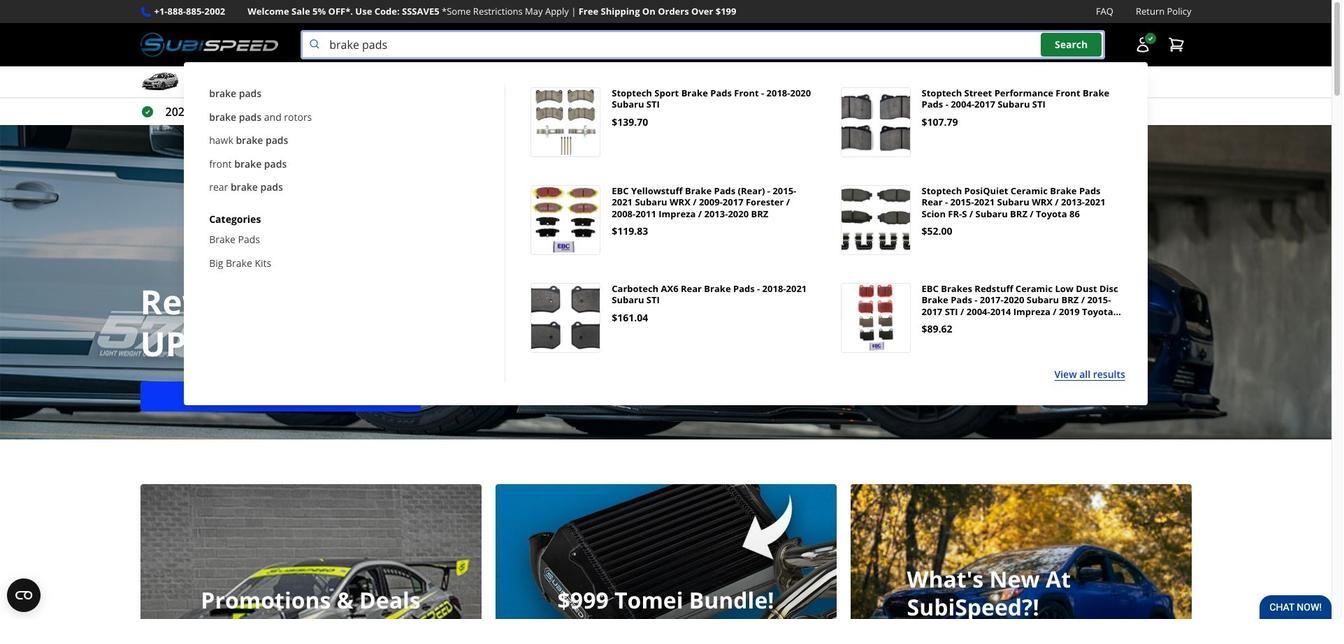 Task type: vqa. For each thing, say whether or not it's contained in the screenshot.
Stoptech PosiQuiet Ceramic Brake Pads Rear - 2015-2021 Subaru WRX / 2013-2021 Scion FR-S / Subaru BRZ / Toyota 86 image
yes



Task type: locate. For each thing, give the bounding box(es) containing it.
ebc yellowstuff brake pads (rear) - 2015-2021 subaru wrx / 2009-2017 forester / 2008-2011 impreza / 2013-2020 brz image
[[532, 186, 600, 255]]

earn rewards image
[[851, 485, 1192, 620]]

rewards program image
[[0, 125, 1332, 440]]

open widget image
[[7, 579, 41, 613]]

coilovers image
[[496, 485, 837, 620]]

stoptech street performance front brake pads - 2004-2017 subaru sti image
[[842, 88, 910, 157]]

search input field
[[301, 30, 1105, 60]]

subispeed logo image
[[140, 30, 279, 60]]



Task type: describe. For each thing, give the bounding box(es) containing it.
button image
[[1135, 36, 1152, 53]]

stoptech posiquiet ceramic brake pads rear - 2015-2021 subaru wrx / 2013-2021 scion fr-s / subaru brz / toyota 86 image
[[842, 186, 910, 255]]

ebc brakes redstuff ceramic low dust disc brake pads - 2017-2020 subaru brz / 2015-2017 sti / 2004-2014 impreza / 2019 toyota 86 image
[[842, 284, 910, 353]]

deals image
[[140, 485, 482, 620]]

stoptech sport brake pads front - 2018-2020 subaru sti image
[[532, 88, 600, 157]]

carbotech ax6 rear brake pads - 2018-2021 subaru sti image
[[532, 284, 600, 353]]



